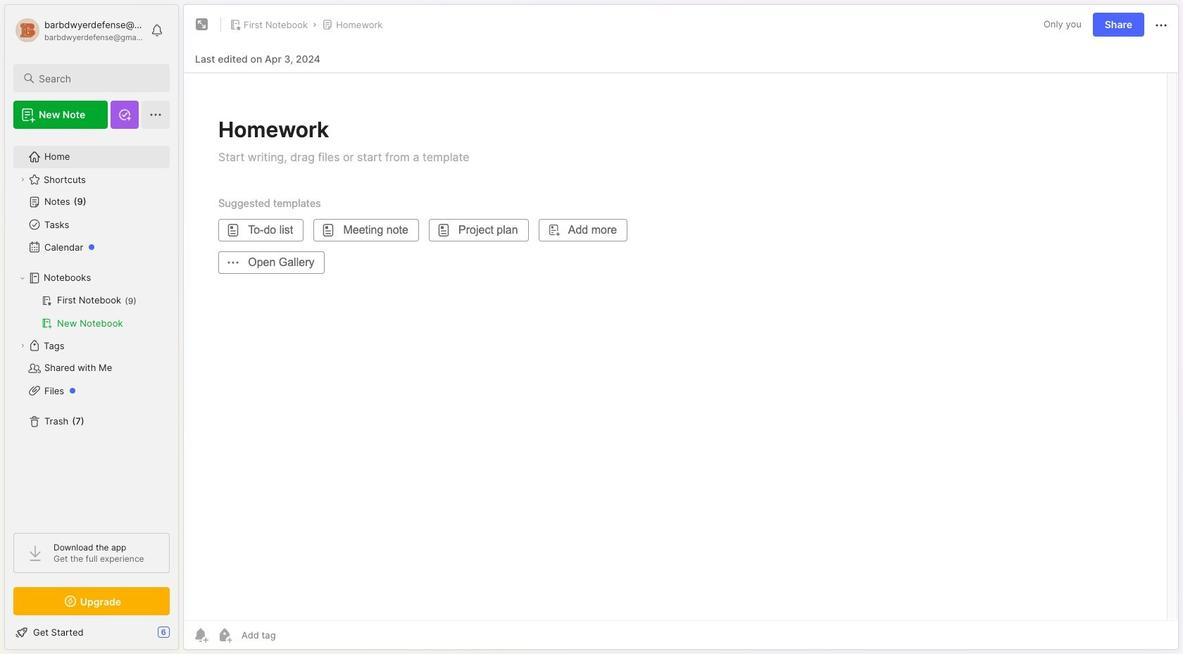 Task type: vqa. For each thing, say whether or not it's contained in the screenshot.
Account field
yes



Task type: locate. For each thing, give the bounding box(es) containing it.
expand notebooks image
[[18, 274, 27, 283]]

Search text field
[[39, 72, 157, 85]]

group
[[13, 290, 169, 335]]

None search field
[[39, 70, 157, 87]]

tree inside main element
[[5, 137, 178, 521]]

Account field
[[13, 16, 144, 44]]

note window element
[[183, 4, 1180, 654]]

Help and Learning task checklist field
[[5, 622, 178, 644]]

tree
[[5, 137, 178, 521]]

click to collapse image
[[178, 629, 189, 646]]

Add tag field
[[240, 629, 347, 642]]

none search field inside main element
[[39, 70, 157, 87]]

expand note image
[[194, 16, 211, 33]]

add tag image
[[216, 627, 233, 644]]

group inside tree
[[13, 290, 169, 335]]



Task type: describe. For each thing, give the bounding box(es) containing it.
Note Editor text field
[[184, 73, 1179, 621]]

more actions image
[[1154, 17, 1171, 34]]

More actions field
[[1154, 16, 1171, 34]]

expand tags image
[[18, 342, 27, 350]]

add a reminder image
[[192, 627, 209, 644]]

main element
[[0, 0, 183, 655]]



